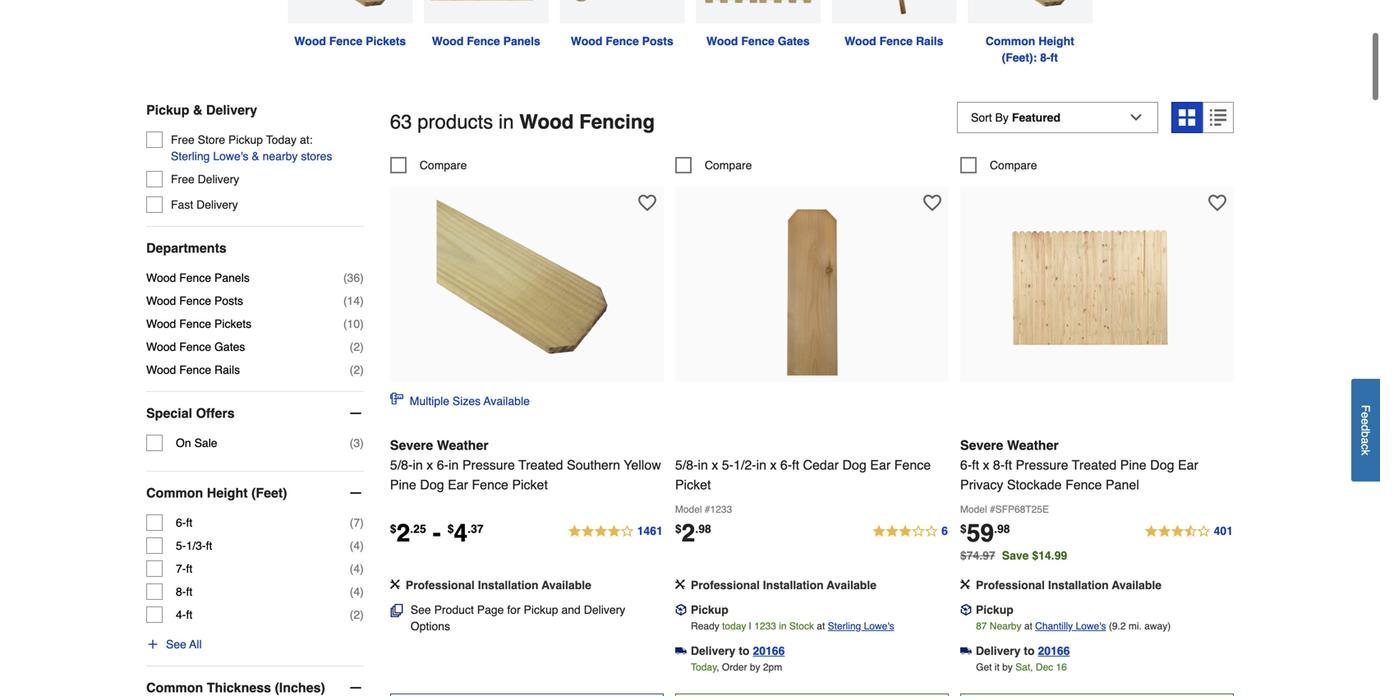 Task type: vqa. For each thing, say whether or not it's contained in the screenshot.
the right to
yes



Task type: locate. For each thing, give the bounding box(es) containing it.
in left stock
[[779, 620, 787, 632]]

rails up offers at bottom
[[214, 363, 240, 376]]

3 compare from the left
[[990, 159, 1037, 172]]

wood fence rails link
[[826, 0, 962, 49]]

1 horizontal spatial to
[[1024, 644, 1035, 657]]

sterling right stock
[[828, 620, 861, 632]]

panels
[[503, 35, 541, 48], [214, 271, 250, 284]]

assembly image up pickup image
[[675, 579, 685, 589]]

treated for picket
[[519, 457, 563, 472]]

2 20166 from the left
[[1038, 644, 1070, 657]]

1 horizontal spatial 20166
[[1038, 644, 1070, 657]]

5/8- inside 5/8-in x 5-1/2-in x 6-ft cedar dog ear fence picket
[[675, 457, 698, 472]]

fence inside severe weather 5/8-in x 6-in pressure treated southern yellow pine dog ear fence picket
[[472, 477, 509, 492]]

9 ) from the top
[[360, 562, 364, 575]]

.98 down model # sfp68t25e
[[994, 522, 1010, 535]]

0 horizontal spatial 20166
[[753, 644, 785, 657]]

1 horizontal spatial 5/8-
[[675, 457, 698, 472]]

2 compare from the left
[[705, 159, 752, 172]]

weather inside severe weather 5/8-in x 6-in pressure treated southern yellow pine dog ear fence picket
[[437, 437, 489, 453]]

today up nearby
[[266, 133, 297, 146]]

(feet)
[[251, 485, 287, 501]]

0 vertical spatial see
[[411, 603, 431, 616]]

1 horizontal spatial professional installation available
[[691, 578, 877, 592]]

severe inside severe weather 5/8-in x 6-in pressure treated southern yellow pine dog ear fence picket
[[390, 437, 433, 453]]

2 assembly image from the left
[[675, 579, 685, 589]]

assembly image
[[390, 579, 400, 589], [675, 579, 685, 589]]

sterling inside button
[[171, 150, 210, 163]]

1 20166 from the left
[[753, 644, 785, 657]]

1 horizontal spatial 5-
[[722, 457, 734, 472]]

pressure inside severe weather 6-ft x 8-ft pressure treated pine dog ear privacy stockade fence panel
[[1016, 457, 1069, 472]]

available for second assembly image
[[827, 578, 877, 592]]

3 stars image
[[872, 522, 949, 541]]

# up actual price $2.98 element on the bottom of the page
[[705, 504, 710, 515]]

$2.25-$4.37 element
[[390, 519, 484, 547]]

0 horizontal spatial ear
[[448, 477, 468, 492]]

2 down the model # 1233
[[682, 519, 695, 547]]

8- up privacy
[[993, 457, 1005, 472]]

compare inside the 5013086547 element
[[420, 159, 467, 172]]

free up "fast" at the top left
[[171, 173, 195, 186]]

see all
[[166, 638, 202, 651]]

professional installation available up ready today | 1233 in stock at sterling lowe's
[[691, 578, 877, 592]]

lowe's inside button
[[213, 150, 249, 163]]

compare for the 5014320603 'element'
[[705, 159, 752, 172]]

1/3-
[[186, 539, 206, 552]]

.98 inside "$ 2 .98"
[[695, 522, 711, 535]]

2 model from the left
[[961, 504, 987, 515]]

wood fence gates up special offers
[[146, 340, 245, 353]]

see left 'all'
[[166, 638, 186, 651]]

wood fence panels down departments
[[146, 271, 250, 284]]

by left 2pm
[[750, 661, 761, 673]]

0 horizontal spatial panels
[[214, 271, 250, 284]]

0 vertical spatial panels
[[503, 35, 541, 48]]

1 vertical spatial 5-
[[176, 539, 186, 552]]

to up today , order by 2pm
[[739, 644, 750, 657]]

truck filled image down pickup image
[[675, 645, 687, 657]]

1/2-
[[734, 457, 756, 472]]

lowe's down free store pickup today at:
[[213, 150, 249, 163]]

wood fence pickets down departments
[[146, 317, 252, 330]]

x inside severe weather 6-ft x 8-ft pressure treated pine dog ear privacy stockade fence panel
[[983, 457, 990, 472]]

fast delivery
[[171, 198, 238, 211]]

1 installation from the left
[[478, 578, 539, 592]]

available for assembly icon
[[1112, 578, 1162, 592]]

severe weather 5/8-in x 6-in pressure treated southern yellow pine dog ear fence picket image
[[437, 195, 617, 375]]

ft
[[1051, 51, 1058, 64], [792, 457, 800, 472], [972, 457, 980, 472], [1005, 457, 1012, 472], [186, 516, 192, 529], [206, 539, 212, 552], [186, 562, 192, 575], [186, 585, 192, 598], [186, 608, 192, 621]]

( 2 ) for rails
[[350, 363, 364, 376]]

professional installation available up page
[[406, 578, 592, 592]]

10
[[347, 317, 360, 330]]

professional
[[406, 578, 475, 592], [691, 578, 760, 592], [976, 578, 1045, 592]]

delivery to 20166 up sat,
[[976, 644, 1070, 657]]

1 horizontal spatial pressure
[[1016, 457, 1069, 472]]

2 severe from the left
[[961, 437, 1004, 453]]

options
[[411, 620, 450, 633]]

1 horizontal spatial today
[[691, 661, 717, 673]]

e up d in the bottom of the page
[[1360, 412, 1373, 418]]

0 vertical spatial rails
[[916, 35, 944, 48]]

pressure inside severe weather 5/8-in x 6-in pressure treated southern yellow pine dog ear fence picket
[[463, 457, 515, 472]]

2 down ( 10 ) at the top
[[354, 340, 360, 353]]

x left 1/2-
[[712, 457, 718, 472]]

2 # from the left
[[990, 504, 996, 515]]

20166 button up 2pm
[[753, 643, 785, 659]]

0 vertical spatial 5-
[[722, 457, 734, 472]]

2 horizontal spatial lowe's
[[1076, 620, 1106, 632]]

0 horizontal spatial severe
[[390, 437, 433, 453]]

compare for 4196223 element
[[990, 159, 1037, 172]]

( 10 )
[[343, 317, 364, 330]]

in down multiple sizes available link
[[449, 457, 459, 472]]

1233 right "|"
[[755, 620, 776, 632]]

for
[[507, 603, 521, 616]]

0 horizontal spatial weather
[[437, 437, 489, 453]]

common height (feet): 8-ft link
[[962, 0, 1098, 66]]

1 weather from the left
[[437, 437, 489, 453]]

pine inside severe weather 5/8-in x 6-in pressure treated southern yellow pine dog ear fence picket
[[390, 477, 416, 492]]

model up "$ 2 .98"
[[675, 504, 702, 515]]

1 horizontal spatial weather
[[1007, 437, 1059, 453]]

in right products
[[499, 111, 514, 133]]

pickup
[[146, 102, 189, 118], [228, 133, 263, 146], [524, 603, 558, 616], [691, 603, 729, 616], [976, 603, 1014, 616]]

2 ) from the top
[[360, 294, 364, 307]]

1 vertical spatial &
[[252, 150, 259, 163]]

see for see product page for pickup and delivery options
[[411, 603, 431, 616]]

1 vertical spatial wood fence gates
[[146, 340, 245, 353]]

assembly image down $2.25-$4.37 element on the bottom
[[390, 579, 400, 589]]

gates
[[778, 35, 810, 48], [214, 340, 245, 353]]

1 delivery to 20166 from the left
[[691, 644, 785, 657]]

1 ( 2 ) from the top
[[350, 340, 364, 353]]

0 horizontal spatial 20166 button
[[753, 643, 785, 659]]

installation
[[478, 578, 539, 592], [763, 578, 824, 592], [1048, 578, 1109, 592]]

ear for 5/8-in x 5-1/2-in x 6-ft cedar dog ear fence picket
[[870, 457, 891, 472]]

x down multiple on the bottom
[[427, 457, 433, 472]]

1 horizontal spatial at
[[1025, 620, 1033, 632]]

.98 down the model # 1233
[[695, 522, 711, 535]]

pressure up stockade at the bottom right of page
[[1016, 457, 1069, 472]]

( 4 ) for 7-ft
[[350, 562, 364, 575]]

1 horizontal spatial assembly image
[[675, 579, 685, 589]]

2 picket from the left
[[675, 477, 711, 492]]

0 horizontal spatial to
[[739, 644, 750, 657]]

2 minus image from the top
[[347, 485, 364, 501]]

in left 1/2-
[[698, 457, 708, 472]]

lowe's right stock
[[864, 620, 895, 632]]

common up the (feet):
[[986, 35, 1036, 48]]

1 vertical spatial pickets
[[214, 317, 252, 330]]

0 vertical spatial minus image
[[347, 405, 364, 422]]

8- right the (feet):
[[1040, 51, 1051, 64]]

) for wood fence pickets
[[360, 317, 364, 330]]

3 ( 4 ) from the top
[[350, 585, 364, 598]]

1 treated from the left
[[519, 457, 563, 472]]

rails
[[916, 35, 944, 48], [214, 363, 240, 376]]

installation up for
[[478, 578, 539, 592]]

list view image
[[1210, 109, 1227, 126]]

lowe's left (9.2
[[1076, 620, 1106, 632]]

$ left .25
[[390, 522, 397, 535]]

2 pressure from the left
[[1016, 457, 1069, 472]]

) for wood fence gates
[[360, 340, 364, 353]]

x inside severe weather 5/8-in x 6-in pressure treated southern yellow pine dog ear fence picket
[[427, 457, 433, 472]]

5013086547 element
[[390, 157, 467, 173]]

1 severe from the left
[[390, 437, 433, 453]]

# for sfp68t25e
[[990, 504, 996, 515]]

2 5/8- from the left
[[675, 457, 698, 472]]

product
[[434, 603, 474, 616]]

1 horizontal spatial ear
[[870, 457, 891, 472]]

8-
[[1040, 51, 1051, 64], [993, 457, 1005, 472], [176, 585, 186, 598]]

11 ) from the top
[[360, 608, 364, 621]]

1 horizontal spatial height
[[1039, 35, 1075, 48]]

truck filled image down pickup icon
[[961, 645, 972, 657]]

1 horizontal spatial installation
[[763, 578, 824, 592]]

compare inside 4196223 element
[[990, 159, 1037, 172]]

( 2 ) down 10
[[350, 363, 364, 376]]

1 vertical spatial pine
[[390, 477, 416, 492]]

delivery to 20166
[[691, 644, 785, 657], [976, 644, 1070, 657]]

today
[[722, 620, 747, 632]]

$ inside "$ 2 .98"
[[675, 522, 682, 535]]

severe inside severe weather 6-ft x 8-ft pressure treated pine dog ear privacy stockade fence panel
[[961, 437, 1004, 453]]

offers
[[196, 406, 235, 421]]

order
[[722, 661, 747, 673]]

0 vertical spatial free
[[171, 133, 195, 146]]

1 20166 button from the left
[[753, 643, 785, 659]]

sterling lowe's & nearby stores
[[171, 150, 332, 163]]

8 ) from the top
[[360, 539, 364, 552]]

wood fence rails down wood fence rails image
[[845, 35, 944, 48]]

pickets down departments element
[[214, 317, 252, 330]]

$ inside $ 59 .98
[[961, 522, 967, 535]]

wood fence pickets image
[[288, 0, 413, 23]]

2 horizontal spatial compare
[[990, 159, 1037, 172]]

compare
[[420, 159, 467, 172], [705, 159, 752, 172], [990, 159, 1037, 172]]

7 ) from the top
[[360, 516, 364, 529]]

2 vertical spatial minus image
[[347, 680, 364, 696]]

1 vertical spatial wood fence rails
[[146, 363, 240, 376]]

weather down 'sizes'
[[437, 437, 489, 453]]

severe weather 6-ft x 8-ft pressure treated pine dog ear privacy stockade fence panel image
[[1007, 195, 1188, 375]]

0 vertical spatial gates
[[778, 35, 810, 48]]

0 horizontal spatial model
[[675, 504, 702, 515]]

4 for 8-ft
[[354, 585, 360, 598]]

pine up panel
[[1121, 457, 1147, 472]]

ear inside 5/8-in x 5-1/2-in x 6-ft cedar dog ear fence picket
[[870, 457, 891, 472]]

thickness
[[207, 680, 271, 695]]

0 horizontal spatial height
[[207, 485, 248, 501]]

departments
[[146, 240, 227, 256]]

delivery to 20166 for order
[[691, 644, 785, 657]]

.98 for 59
[[994, 522, 1010, 535]]

|
[[749, 620, 752, 632]]

2 ( 4 ) from the top
[[350, 562, 364, 575]]

and
[[562, 603, 581, 616]]

1 $ from the left
[[390, 522, 397, 535]]

plus image
[[146, 638, 159, 651]]

1 model from the left
[[675, 504, 702, 515]]

panels down "wood fence panels" image
[[503, 35, 541, 48]]

2 vertical spatial ( 4 )
[[350, 585, 364, 598]]

1 horizontal spatial heart outline image
[[924, 194, 942, 212]]

1 # from the left
[[705, 504, 710, 515]]

treated inside severe weather 5/8-in x 6-in pressure treated southern yellow pine dog ear fence picket
[[519, 457, 563, 472]]

in
[[499, 111, 514, 133], [413, 457, 423, 472], [449, 457, 459, 472], [698, 457, 708, 472], [756, 457, 767, 472], [779, 620, 787, 632]]

( 2 )
[[350, 340, 364, 353], [350, 363, 364, 376], [350, 608, 364, 621]]

truck filled image
[[675, 645, 687, 657], [961, 645, 972, 657]]

height inside 'common height (feet): 8-ft'
[[1039, 35, 1075, 48]]

minus image inside special offers button
[[347, 405, 364, 422]]

actual price $2.98 element
[[675, 519, 711, 547]]

professional up today
[[691, 578, 760, 592]]

6- left cedar
[[781, 457, 792, 472]]

)
[[360, 271, 364, 284], [360, 294, 364, 307], [360, 317, 364, 330], [360, 340, 364, 353], [360, 363, 364, 376], [360, 436, 364, 450], [360, 516, 364, 529], [360, 539, 364, 552], [360, 562, 364, 575], [360, 585, 364, 598], [360, 608, 364, 621]]

( 3 )
[[350, 436, 364, 450]]

5 ) from the top
[[360, 363, 364, 376]]

1 minus image from the top
[[347, 405, 364, 422]]

minus image up ( 7 )
[[347, 485, 364, 501]]

0 horizontal spatial at
[[817, 620, 825, 632]]

sterling lowe's button
[[828, 618, 895, 634]]

& down free store pickup today at:
[[252, 150, 259, 163]]

1 professional from the left
[[406, 578, 475, 592]]

# for 1233
[[705, 504, 710, 515]]

) for wood fence rails
[[360, 363, 364, 376]]

1 horizontal spatial wood fence rails
[[845, 35, 944, 48]]

by right it
[[1003, 661, 1013, 673]]

0 horizontal spatial rails
[[214, 363, 240, 376]]

dog inside severe weather 6-ft x 8-ft pressure treated pine dog ear privacy stockade fence panel
[[1151, 457, 1175, 472]]

ft inside 'common height (feet): 8-ft'
[[1051, 51, 1058, 64]]

( for wood fence pickets
[[343, 317, 347, 330]]

common inside 'common height (feet): 8-ft'
[[986, 35, 1036, 48]]

1 vertical spatial height
[[207, 485, 248, 501]]

(feet):
[[1002, 51, 1037, 64]]

x right 1/2-
[[770, 457, 777, 472]]

& up store
[[193, 102, 203, 118]]

5/8- up .25
[[390, 457, 413, 472]]

available right 'sizes'
[[484, 394, 530, 407]]

1 ( 4 ) from the top
[[350, 539, 364, 552]]

dog right cedar
[[843, 457, 867, 472]]

2 horizontal spatial professional
[[976, 578, 1045, 592]]

4 $ from the left
[[961, 522, 967, 535]]

0 vertical spatial 8-
[[1040, 51, 1051, 64]]

wood fence gates link
[[690, 0, 826, 49]]

1 picket from the left
[[512, 477, 548, 492]]

2 .98 from the left
[[994, 522, 1010, 535]]

1 horizontal spatial professional
[[691, 578, 760, 592]]

.25
[[410, 522, 426, 535]]

common inside common thickness (inches) "button"
[[146, 680, 203, 695]]

1 horizontal spatial pine
[[1121, 457, 1147, 472]]

wood fence panels image
[[424, 0, 549, 23]]

( for 7-ft
[[350, 562, 354, 575]]

free
[[171, 133, 195, 146], [171, 173, 195, 186]]

wood fence panels link
[[418, 0, 554, 49]]

wood fence posts
[[571, 35, 674, 48], [146, 294, 243, 307]]

1 at from the left
[[817, 620, 825, 632]]

lowe's
[[213, 150, 249, 163], [864, 620, 895, 632], [1076, 620, 1106, 632]]

sterling
[[171, 150, 210, 163], [828, 620, 861, 632]]

0 vertical spatial wood fence pickets
[[294, 35, 406, 48]]

e up the b
[[1360, 418, 1373, 425]]

pressure up .37
[[463, 457, 515, 472]]

1 vertical spatial 1233
[[755, 620, 776, 632]]

3 ) from the top
[[360, 317, 364, 330]]

1 assembly image from the left
[[390, 579, 400, 589]]

$74.97 save $14.99
[[961, 549, 1068, 562]]

actual price $59.98 element
[[961, 519, 1010, 547]]

1 vertical spatial gates
[[214, 340, 245, 353]]

common for common thickness (inches)
[[146, 680, 203, 695]]

6- inside severe weather 6-ft x 8-ft pressure treated pine dog ear privacy stockade fence panel
[[961, 457, 972, 472]]

1 vertical spatial common
[[146, 485, 203, 501]]

1 ) from the top
[[360, 271, 364, 284]]

common
[[986, 35, 1036, 48], [146, 485, 203, 501], [146, 680, 203, 695]]

59
[[967, 519, 994, 547]]

get
[[976, 661, 992, 673]]

chantilly lowe's button
[[1036, 618, 1106, 634]]

1 heart outline image from the left
[[638, 194, 656, 212]]

6-
[[437, 457, 449, 472], [781, 457, 792, 472], [961, 457, 972, 472], [176, 516, 186, 529]]

1 horizontal spatial picket
[[675, 477, 711, 492]]

available up sterling lowe's button
[[827, 578, 877, 592]]

c
[[1360, 444, 1373, 450]]

multiple
[[410, 394, 450, 407]]

see inside button
[[166, 638, 186, 651]]

0 horizontal spatial professional
[[406, 578, 475, 592]]

1 truck filled image from the left
[[675, 645, 687, 657]]

wood fence gates
[[707, 35, 810, 48], [146, 340, 245, 353]]

( 4 ) for 8-ft
[[350, 585, 364, 598]]

1 5/8- from the left
[[390, 457, 413, 472]]

0 horizontal spatial pressure
[[463, 457, 515, 472]]

.98 inside $ 59 .98
[[994, 522, 1010, 535]]

0 horizontal spatial professional installation available
[[406, 578, 592, 592]]

height down wood fencing common height (feet) 8-ft image
[[1039, 35, 1075, 48]]

common up 6-ft
[[146, 485, 203, 501]]

today
[[266, 133, 297, 146], [691, 661, 717, 673]]

0 vertical spatial common
[[986, 35, 1036, 48]]

treated inside severe weather 6-ft x 8-ft pressure treated pine dog ear privacy stockade fence panel
[[1072, 457, 1117, 472]]

page
[[477, 603, 504, 616]]

(
[[343, 271, 347, 284], [343, 294, 347, 307], [343, 317, 347, 330], [350, 340, 354, 353], [350, 363, 354, 376], [350, 436, 354, 450], [350, 516, 354, 529], [350, 539, 354, 552], [350, 562, 354, 575], [350, 585, 354, 598], [350, 608, 354, 621]]

truck filled image for get
[[961, 645, 972, 657]]

treated left southern
[[519, 457, 563, 472]]

2 horizontal spatial dog
[[1151, 457, 1175, 472]]

0 horizontal spatial posts
[[214, 294, 243, 307]]

pickup up sterling lowe's & nearby stores
[[228, 133, 263, 146]]

height for (feet):
[[1039, 35, 1075, 48]]

&
[[193, 102, 203, 118], [252, 150, 259, 163]]

fast
[[171, 198, 193, 211]]

posts down the wood fence posts image
[[642, 35, 674, 48]]

1 horizontal spatial pickets
[[366, 35, 406, 48]]

1 horizontal spatial sterling
[[828, 620, 861, 632]]

heart outline image
[[638, 194, 656, 212], [924, 194, 942, 212]]

model up '59'
[[961, 504, 987, 515]]

free left store
[[171, 133, 195, 146]]

posts
[[642, 35, 674, 48], [214, 294, 243, 307]]

dog for cedar
[[843, 457, 867, 472]]

20166 for dec
[[1038, 644, 1070, 657]]

common inside common height (feet) button
[[146, 485, 203, 501]]

minus image
[[347, 405, 364, 422], [347, 485, 364, 501], [347, 680, 364, 696]]

pickup & delivery
[[146, 102, 257, 118]]

wood fence gates down wood fence gates image
[[707, 35, 810, 48]]

professional down $74.97 save $14.99
[[976, 578, 1045, 592]]

( for wood fence panels
[[343, 271, 347, 284]]

assembly image
[[961, 579, 970, 589]]

all
[[189, 638, 202, 651]]

1 horizontal spatial dog
[[843, 457, 867, 472]]

3 $ from the left
[[675, 522, 682, 535]]

pickup right for
[[524, 603, 558, 616]]

picket
[[512, 477, 548, 492], [675, 477, 711, 492]]

1 vertical spatial 8-
[[993, 457, 1005, 472]]

0 horizontal spatial see
[[166, 638, 186, 651]]

see inside see product page for pickup and delivery options
[[411, 603, 431, 616]]

8- inside severe weather 6-ft x 8-ft pressure treated pine dog ear privacy stockade fence panel
[[993, 457, 1005, 472]]

dog up '3.5 stars' image
[[1151, 457, 1175, 472]]

weather up stockade at the bottom right of page
[[1007, 437, 1059, 453]]

truck filled image for today
[[675, 645, 687, 657]]

1 vertical spatial panels
[[214, 271, 250, 284]]

severe up privacy
[[961, 437, 1004, 453]]

0 horizontal spatial pine
[[390, 477, 416, 492]]

pressure
[[463, 457, 515, 472], [1016, 457, 1069, 472]]

5/8-
[[390, 457, 413, 472], [675, 457, 698, 472]]

3 minus image from the top
[[347, 680, 364, 696]]

height
[[1039, 35, 1075, 48], [207, 485, 248, 501]]

4 for 7-ft
[[354, 562, 360, 575]]

pickup up free delivery
[[146, 102, 189, 118]]

gates down wood fence gates image
[[778, 35, 810, 48]]

7-ft
[[176, 562, 192, 575]]

fence inside 5/8-in x 5-1/2-in x 6-ft cedar dog ear fence picket
[[895, 457, 931, 472]]

weather inside severe weather 6-ft x 8-ft pressure treated pine dog ear privacy stockade fence panel
[[1007, 437, 1059, 453]]

1 horizontal spatial truck filled image
[[961, 645, 972, 657]]

at right the nearby
[[1025, 620, 1033, 632]]

0 horizontal spatial wood fence pickets
[[146, 317, 252, 330]]

0 horizontal spatial 5/8-
[[390, 457, 413, 472]]

available up and
[[542, 578, 592, 592]]

2 at from the left
[[1025, 620, 1033, 632]]

1 to from the left
[[739, 644, 750, 657]]

1233 up "$ 2 .98"
[[710, 504, 732, 515]]

2 for wood fence rails
[[354, 363, 360, 376]]

0 horizontal spatial wood fence gates
[[146, 340, 245, 353]]

1 .98 from the left
[[695, 522, 711, 535]]

ear
[[870, 457, 891, 472], [1178, 457, 1199, 472], [448, 477, 468, 492]]

height inside common height (feet) button
[[207, 485, 248, 501]]

10 ) from the top
[[360, 585, 364, 598]]

rails down wood fence rails image
[[916, 35, 944, 48]]

departments element
[[146, 240, 364, 256]]

2 left the options
[[354, 608, 360, 621]]

3 professional from the left
[[976, 578, 1045, 592]]

4 x from the left
[[983, 457, 990, 472]]

pressure for stockade
[[1016, 457, 1069, 472]]

2 weather from the left
[[1007, 437, 1059, 453]]

delivery to 20166 up today , order by 2pm
[[691, 644, 785, 657]]

1 horizontal spatial wood fence pickets
[[294, 35, 406, 48]]

1 free from the top
[[171, 133, 195, 146]]

0 vertical spatial ( 4 )
[[350, 539, 364, 552]]

20166
[[753, 644, 785, 657], [1038, 644, 1070, 657]]

pickets down wood fence pickets image
[[366, 35, 406, 48]]

2 for wood fence gates
[[354, 340, 360, 353]]

2 truck filled image from the left
[[961, 645, 972, 657]]

2 20166 button from the left
[[1038, 643, 1070, 659]]

2 professional from the left
[[691, 578, 760, 592]]

wood fence rails image
[[832, 0, 957, 23]]

2 left the -
[[397, 519, 410, 547]]

4 stars image
[[568, 522, 664, 541]]

0 horizontal spatial lowe's
[[213, 150, 249, 163]]

36
[[347, 271, 360, 284]]

0 horizontal spatial by
[[750, 661, 761, 673]]

1 vertical spatial posts
[[214, 294, 243, 307]]

1 by from the left
[[750, 661, 761, 673]]

wood fence pickets down wood fence pickets image
[[294, 35, 406, 48]]

common for common height (feet): 8-ft
[[986, 35, 1036, 48]]

was price $74.97 element
[[961, 545, 1002, 562]]

4 ) from the top
[[360, 340, 364, 353]]

severe for ft
[[961, 437, 1004, 453]]

ear inside severe weather 6-ft x 8-ft pressure treated pine dog ear privacy stockade fence panel
[[1178, 457, 1199, 472]]

2 vertical spatial 8-
[[176, 585, 186, 598]]

1 horizontal spatial see
[[411, 603, 431, 616]]

compare inside the 5014320603 'element'
[[705, 159, 752, 172]]

4
[[454, 519, 468, 547], [354, 539, 360, 552], [354, 562, 360, 575], [354, 585, 360, 598]]

1 vertical spatial minus image
[[347, 485, 364, 501]]

2 treated from the left
[[1072, 457, 1117, 472]]

16
[[1056, 661, 1067, 673]]

stock
[[790, 620, 814, 632]]

2 free from the top
[[171, 173, 195, 186]]

common down see all button at the left
[[146, 680, 203, 695]]

model for model # sfp68t25e
[[961, 504, 987, 515]]

6- inside severe weather 5/8-in x 6-in pressure treated southern yellow pine dog ear fence picket
[[437, 457, 449, 472]]

6- up privacy
[[961, 457, 972, 472]]

1 compare from the left
[[420, 159, 467, 172]]

treated for panel
[[1072, 457, 1117, 472]]

$ right the -
[[448, 522, 454, 535]]

2 $ from the left
[[448, 522, 454, 535]]

0 horizontal spatial sterling
[[171, 150, 210, 163]]

1 horizontal spatial 8-
[[993, 457, 1005, 472]]

(inches)
[[275, 680, 325, 695]]

6 ) from the top
[[360, 436, 364, 450]]

3 professional installation available from the left
[[976, 578, 1162, 592]]

2 delivery to 20166 from the left
[[976, 644, 1070, 657]]

1 horizontal spatial wood fence panels
[[432, 35, 541, 48]]

sterling down store
[[171, 150, 210, 163]]

5- up 7-
[[176, 539, 186, 552]]

minus image for common height (feet)
[[347, 485, 364, 501]]

0 horizontal spatial pickets
[[214, 317, 252, 330]]

delivery right and
[[584, 603, 626, 616]]

1 horizontal spatial .98
[[994, 522, 1010, 535]]

common thickness (inches) button
[[146, 667, 364, 696]]

minus image inside common height (feet) button
[[347, 485, 364, 501]]

pickets
[[366, 35, 406, 48], [214, 317, 252, 330]]

2 ( 2 ) from the top
[[350, 363, 364, 376]]

minus image right (inches)
[[347, 680, 364, 696]]

1 pressure from the left
[[463, 457, 515, 472]]

$ right 6
[[961, 522, 967, 535]]

2 heart outline image from the left
[[924, 194, 942, 212]]

20166 up 2pm
[[753, 644, 785, 657]]

0 vertical spatial sterling
[[171, 150, 210, 163]]

( 4 ) for 5-1/3-ft
[[350, 539, 364, 552]]

weather for ft
[[1007, 437, 1059, 453]]

grid view image
[[1179, 109, 1196, 126]]

minus image inside common thickness (inches) "button"
[[347, 680, 364, 696]]

southern
[[567, 457, 620, 472]]

0 horizontal spatial #
[[705, 504, 710, 515]]

( 2 ) left the options
[[350, 608, 364, 621]]

0 vertical spatial ( 2 )
[[350, 340, 364, 353]]

dog
[[843, 457, 867, 472], [1151, 457, 1175, 472], [420, 477, 444, 492]]

1 horizontal spatial 20166 button
[[1038, 643, 1070, 659]]

dog inside 5/8-in x 5-1/2-in x 6-ft cedar dog ear fence picket
[[843, 457, 867, 472]]

1 horizontal spatial severe
[[961, 437, 1004, 453]]

pine
[[1121, 457, 1147, 472], [390, 477, 416, 492]]

( for wood fence gates
[[350, 340, 354, 353]]

1 vertical spatial ( 4 )
[[350, 562, 364, 575]]

gates up offers at bottom
[[214, 340, 245, 353]]

1 x from the left
[[427, 457, 433, 472]]

special
[[146, 406, 192, 421]]

2 to from the left
[[1024, 644, 1035, 657]]



Task type: describe. For each thing, give the bounding box(es) containing it.
model # 1233
[[675, 504, 732, 515]]

3.5 stars image
[[1144, 522, 1234, 541]]

pine inside severe weather 6-ft x 8-ft pressure treated pine dog ear privacy stockade fence panel
[[1121, 457, 1147, 472]]

see all button
[[146, 636, 202, 653]]

2 professional installation available from the left
[[691, 578, 877, 592]]

panel
[[1106, 477, 1140, 492]]

in up .25
[[413, 457, 423, 472]]

sat,
[[1016, 661, 1033, 673]]

20166 for 2pm
[[753, 644, 785, 657]]

,
[[717, 661, 719, 673]]

free for free store pickup today at:
[[171, 133, 195, 146]]

f
[[1360, 405, 1373, 412]]

1 vertical spatial wood fence pickets
[[146, 317, 252, 330]]

minus image for special offers
[[347, 405, 364, 422]]

1 horizontal spatial wood fence posts
[[571, 35, 674, 48]]

chantilly
[[1036, 620, 1073, 632]]

delivery up it
[[976, 644, 1021, 657]]

8- inside 'common height (feet): 8-ft'
[[1040, 51, 1051, 64]]

) for 6-ft
[[360, 516, 364, 529]]

ft inside 5/8-in x 5-1/2-in x 6-ft cedar dog ear fence picket
[[792, 457, 800, 472]]

heart outline image
[[1209, 194, 1227, 212]]

0 horizontal spatial &
[[193, 102, 203, 118]]

in left cedar
[[756, 457, 767, 472]]

professional for second assembly image from right
[[406, 578, 475, 592]]

delivery inside see product page for pickup and delivery options
[[584, 603, 626, 616]]

4-ft
[[176, 608, 192, 621]]

compare for the 5013086547 element
[[420, 159, 467, 172]]

) for wood fence posts
[[360, 294, 364, 307]]

ear for severe weather 6-ft x 8-ft pressure treated pine dog ear privacy stockade fence panel
[[1178, 457, 1199, 472]]

severe for in
[[390, 437, 433, 453]]

$ 59 .98
[[961, 519, 1010, 547]]

delivery to 20166 for by
[[976, 644, 1070, 657]]

1 professional installation available from the left
[[406, 578, 592, 592]]

wood fence gates image
[[696, 0, 821, 23]]

professional for second assembly image
[[691, 578, 760, 592]]

f e e d b a c k
[[1360, 405, 1373, 456]]

available for second assembly image from right
[[542, 578, 592, 592]]

2 installation from the left
[[763, 578, 824, 592]]

14
[[347, 294, 360, 307]]

save
[[1002, 549, 1029, 562]]

1 horizontal spatial panels
[[503, 35, 541, 48]]

stores
[[301, 150, 332, 163]]

see for see all
[[166, 638, 186, 651]]

0 vertical spatial 1233
[[710, 504, 732, 515]]

yellow
[[624, 457, 661, 472]]

( for 5-1/3-ft
[[350, 539, 354, 552]]

63
[[390, 111, 412, 133]]

1461
[[637, 524, 663, 537]]

common height (feet) button
[[146, 472, 364, 514]]

dec
[[1036, 661, 1054, 673]]

1 e from the top
[[1360, 412, 1373, 418]]

( for 6-ft
[[350, 516, 354, 529]]

multiple sizes available
[[410, 394, 530, 407]]

free store pickup today at:
[[171, 133, 313, 146]]

pickup up ready
[[691, 603, 729, 616]]

nearby
[[990, 620, 1022, 632]]

2 by from the left
[[1003, 661, 1013, 673]]

wood fence pickets inside wood fence pickets link
[[294, 35, 406, 48]]

.37
[[468, 522, 484, 535]]

products
[[418, 111, 493, 133]]

0 vertical spatial wood fence gates
[[707, 35, 810, 48]]

at:
[[300, 133, 313, 146]]

$ 2 .25 - $ 4 .37
[[390, 519, 484, 547]]

rails inside wood fence rails link
[[916, 35, 944, 48]]

severe weather 5/8-in x 6-in pressure treated southern yellow pine dog ear fence picket
[[390, 437, 661, 492]]

5014320603 element
[[675, 157, 752, 173]]

3 installation from the left
[[1048, 578, 1109, 592]]

-
[[433, 519, 441, 547]]

3 x from the left
[[770, 457, 777, 472]]

( for wood fence posts
[[343, 294, 347, 307]]

minus image for common thickness (inches)
[[347, 680, 364, 696]]

& inside button
[[252, 150, 259, 163]]

dog for pine
[[1151, 457, 1175, 472]]

pickup inside see product page for pickup and delivery options
[[524, 603, 558, 616]]

( 2 ) for gates
[[350, 340, 364, 353]]

free for free delivery
[[171, 173, 195, 186]]

) for 4-ft
[[360, 608, 364, 621]]

special offers button
[[146, 392, 364, 435]]

$ 2 .98
[[675, 519, 711, 547]]

pickup image
[[961, 604, 972, 616]]

delivery up ,
[[691, 644, 736, 657]]

professional for assembly icon
[[976, 578, 1045, 592]]

to for sat,
[[1024, 644, 1035, 657]]

5-1/3-ft
[[176, 539, 212, 552]]

1 horizontal spatial posts
[[642, 35, 674, 48]]

undefined 5/8-in x 5-1/2-in x 6-ft cedar dog ear fence picket image
[[722, 195, 903, 375]]

mi.
[[1129, 620, 1142, 632]]

0 horizontal spatial gates
[[214, 340, 245, 353]]

6 button
[[872, 522, 949, 541]]

( 7 )
[[350, 516, 364, 529]]

pickup image
[[675, 604, 687, 616]]

63 products in wood fencing
[[390, 111, 655, 133]]

2 e from the top
[[1360, 418, 1373, 425]]

1 horizontal spatial lowe's
[[864, 620, 895, 632]]

0 horizontal spatial 5-
[[176, 539, 186, 552]]

2 x from the left
[[712, 457, 718, 472]]

ready today | 1233 in stock at sterling lowe's
[[691, 620, 895, 632]]

87
[[976, 620, 987, 632]]

( 14 )
[[343, 294, 364, 307]]

) for 8-ft
[[360, 585, 364, 598]]

a
[[1360, 438, 1373, 444]]

get it by sat, dec 16
[[976, 661, 1067, 673]]

$ for $ 2 .98
[[675, 522, 682, 535]]

6- up 5-1/3-ft on the bottom left
[[176, 516, 186, 529]]

pressure for ear
[[463, 457, 515, 472]]

0 vertical spatial today
[[266, 133, 297, 146]]

privacy
[[961, 477, 1004, 492]]

0 vertical spatial pickets
[[366, 35, 406, 48]]

sfp68t25e
[[996, 504, 1049, 515]]

free delivery
[[171, 173, 239, 186]]

dog inside severe weather 5/8-in x 6-in pressure treated southern yellow pine dog ear fence picket
[[420, 477, 444, 492]]

2 for 4-ft
[[354, 608, 360, 621]]

f e e d b a c k button
[[1352, 379, 1381, 482]]

pickup up the nearby
[[976, 603, 1014, 616]]

4 for 5-1/3-ft
[[354, 539, 360, 552]]

5- inside 5/8-in x 5-1/2-in x 6-ft cedar dog ear fence picket
[[722, 457, 734, 472]]

6- inside 5/8-in x 5-1/2-in x 6-ft cedar dog ear fence picket
[[781, 457, 792, 472]]

picket inside severe weather 5/8-in x 6-in pressure treated southern yellow pine dog ear fence picket
[[512, 477, 548, 492]]

0 horizontal spatial wood fence posts
[[146, 294, 243, 307]]

sizes
[[453, 394, 481, 407]]

( for 8-ft
[[350, 585, 354, 598]]

wood fence posts link
[[554, 0, 690, 49]]

0 horizontal spatial 8-
[[176, 585, 186, 598]]

d
[[1360, 425, 1373, 431]]

401 button
[[1144, 522, 1234, 541]]

cedar
[[803, 457, 839, 472]]

5/8-in x 5-1/2-in x 6-ft cedar dog ear fence picket link
[[675, 437, 949, 495]]

0 vertical spatial wood fence panels
[[432, 35, 541, 48]]

wood fencing common height (feet) 8-ft image
[[968, 0, 1093, 23]]

picket inside 5/8-in x 5-1/2-in x 6-ft cedar dog ear fence picket
[[675, 477, 711, 492]]

height for (feet)
[[207, 485, 248, 501]]

severe weather 6-ft x 8-ft pressure treated pine dog ear privacy stockade fence panel
[[961, 437, 1199, 492]]

model for model # 1233
[[675, 504, 702, 515]]

see product page for pickup and delivery options
[[411, 603, 626, 633]]

3
[[354, 436, 360, 450]]

delivery down free delivery
[[196, 198, 238, 211]]

sterling lowe's & nearby stores button
[[171, 148, 332, 164]]

6-ft
[[176, 516, 192, 529]]

( for on sale
[[350, 436, 354, 450]]

) for wood fence panels
[[360, 271, 364, 284]]

6
[[942, 524, 948, 537]]

model # sfp68t25e
[[961, 504, 1049, 515]]

7-
[[176, 562, 186, 575]]

fencing
[[579, 111, 655, 133]]

0 vertical spatial wood fence rails
[[845, 35, 944, 48]]

$ for $ 59 .98
[[961, 522, 967, 535]]

ear inside severe weather 5/8-in x 6-in pressure treated southern yellow pine dog ear fence picket
[[448, 477, 468, 492]]

on sale
[[176, 436, 217, 450]]

1 horizontal spatial gates
[[778, 35, 810, 48]]

0 horizontal spatial wood fence panels
[[146, 271, 250, 284]]

1 vertical spatial sterling
[[828, 620, 861, 632]]

( for 4-ft
[[350, 608, 354, 621]]

b
[[1360, 431, 1373, 438]]

common height (feet): 8-ft
[[986, 35, 1078, 64]]

1 horizontal spatial 1233
[[755, 620, 776, 632]]

on
[[176, 436, 191, 450]]

1 vertical spatial rails
[[214, 363, 240, 376]]

store
[[198, 133, 225, 146]]

delivery up fast delivery on the left of page
[[198, 173, 239, 186]]

1461 button
[[568, 522, 664, 541]]

0 horizontal spatial wood fence rails
[[146, 363, 240, 376]]

away)
[[1145, 620, 1171, 632]]

1 vertical spatial today
[[691, 661, 717, 673]]

common for common height (feet)
[[146, 485, 203, 501]]

$14.99
[[1032, 549, 1068, 562]]

( for wood fence rails
[[350, 363, 354, 376]]

2pm
[[763, 661, 782, 673]]

delivery up free store pickup today at:
[[206, 102, 257, 118]]

$ for $ 2 .25 - $ 4 .37
[[390, 522, 397, 535]]

.98 for 2
[[695, 522, 711, 535]]

20166 button for dec
[[1038, 643, 1070, 659]]

fence inside severe weather 6-ft x 8-ft pressure treated pine dog ear privacy stockade fence panel
[[1066, 477, 1102, 492]]

special offers
[[146, 406, 235, 421]]

87 nearby at chantilly lowe's (9.2 mi. away)
[[976, 620, 1171, 632]]

20166 button for 2pm
[[753, 643, 785, 659]]

wood fence posts image
[[560, 0, 685, 23]]

7
[[354, 516, 360, 529]]

) for 7-ft
[[360, 562, 364, 575]]

) for on sale
[[360, 436, 364, 450]]

5/8- inside severe weather 5/8-in x 6-in pressure treated southern yellow pine dog ear fence picket
[[390, 457, 413, 472]]

weather for in
[[437, 437, 489, 453]]

to for by
[[739, 644, 750, 657]]

4196223 element
[[961, 157, 1037, 173]]

3 ( 2 ) from the top
[[350, 608, 364, 621]]

) for 5-1/3-ft
[[360, 539, 364, 552]]



